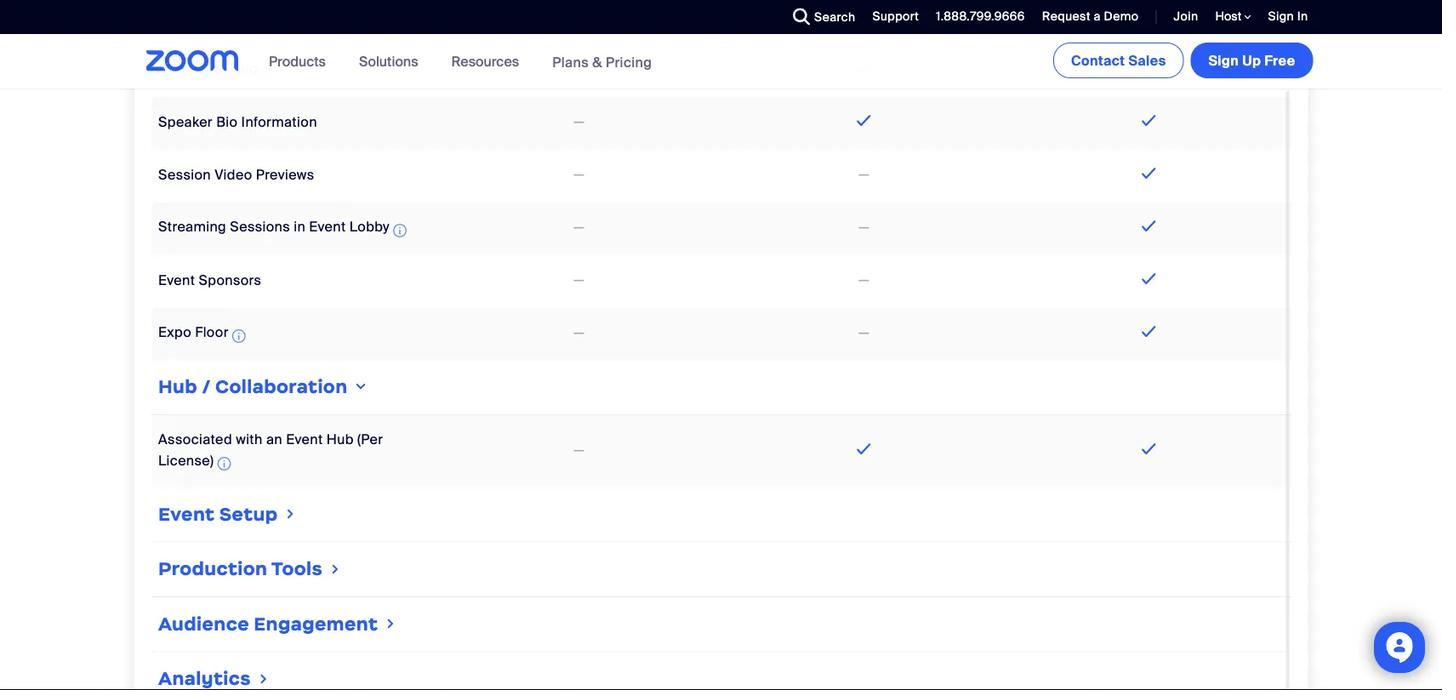 Task type: vqa. For each thing, say whether or not it's contained in the screenshot.
the your
no



Task type: describe. For each thing, give the bounding box(es) containing it.
associated with an event hub (per license) image
[[217, 454, 231, 475]]

with
[[235, 430, 262, 448]]

a
[[1094, 9, 1101, 24]]

previews
[[255, 166, 314, 184]]

production
[[158, 558, 267, 581]]

streaming sessions in event lobby
[[158, 218, 389, 236]]

event for event branding
[[158, 60, 195, 78]]

setup
[[219, 503, 277, 526]]

collaboration
[[215, 376, 347, 398]]

event for event sponsors
[[158, 272, 195, 290]]

audience engagement
[[158, 613, 378, 636]]

event inside "application"
[[309, 218, 346, 236]]

product information navigation
[[256, 34, 665, 90]]

event sponsors
[[158, 272, 261, 290]]

banner containing contact sales
[[125, 34, 1317, 90]]

expo floor
[[158, 324, 228, 342]]

host button
[[1215, 9, 1251, 25]]

resources button
[[451, 34, 527, 88]]

sign for sign up free
[[1209, 51, 1239, 69]]

speaker bio information
[[158, 114, 317, 132]]

up
[[1242, 51, 1261, 69]]

support
[[872, 9, 919, 24]]

tools
[[271, 558, 322, 581]]

contact sales link
[[1053, 43, 1184, 78]]

associated with an event hub (per license)
[[158, 430, 383, 470]]

pricing
[[606, 53, 652, 71]]

speaker
[[158, 114, 212, 132]]

hub / collaboration
[[158, 376, 347, 398]]

products button
[[269, 34, 333, 88]]

in
[[1297, 9, 1308, 24]]

audience
[[158, 613, 249, 636]]

free
[[1265, 51, 1295, 69]]

hub inside 'associated with an event hub (per license)'
[[326, 430, 353, 448]]

hub / collaboration cell
[[151, 367, 1291, 408]]

event branding
[[158, 60, 258, 78]]

event setup cell
[[151, 495, 1291, 535]]

solutions button
[[359, 34, 426, 88]]

contact sales
[[1071, 51, 1166, 69]]

search
[[814, 9, 855, 25]]

event setup
[[158, 503, 277, 526]]

session
[[158, 166, 211, 184]]

plans
[[552, 53, 589, 71]]

an
[[266, 430, 282, 448]]

information
[[241, 114, 317, 132]]

plans & pricing
[[552, 53, 652, 71]]

join
[[1174, 9, 1198, 24]]

solutions
[[359, 52, 418, 70]]

products
[[269, 52, 326, 70]]

sign for sign in
[[1268, 9, 1294, 24]]

streaming
[[158, 218, 226, 236]]

join link left host
[[1161, 0, 1203, 34]]

session video previews
[[158, 166, 314, 184]]

video
[[214, 166, 252, 184]]

associated with an event hub (per license) application
[[158, 430, 383, 475]]

engagement
[[253, 613, 378, 636]]

/
[[202, 376, 210, 398]]

expo floor application
[[158, 324, 249, 346]]

right image
[[383, 616, 397, 633]]

expo
[[158, 324, 191, 342]]

right image for production tools
[[328, 561, 342, 578]]

zoom logo image
[[146, 50, 239, 71]]

meetings navigation
[[1050, 34, 1317, 82]]

&
[[592, 53, 602, 71]]

sessions
[[229, 218, 290, 236]]

sign in
[[1268, 9, 1308, 24]]



Task type: locate. For each thing, give the bounding box(es) containing it.
right image down audience engagement
[[256, 670, 270, 688]]

right image inside event setup cell
[[283, 506, 297, 523]]

production tools
[[158, 558, 322, 581]]

0 vertical spatial sign
[[1268, 9, 1294, 24]]

sign up free button
[[1191, 43, 1313, 78]]

sign left the up on the right top of the page
[[1209, 51, 1239, 69]]

not included image
[[570, 112, 587, 132], [570, 164, 587, 185], [855, 164, 872, 185], [570, 217, 587, 238], [855, 217, 872, 238], [570, 270, 587, 290]]

streaming sessions in event lobby image
[[393, 220, 406, 241]]

hub inside cell
[[158, 376, 197, 398]]

sign up free
[[1209, 51, 1295, 69]]

event inside cell
[[158, 503, 214, 526]]

right image for event setup
[[283, 506, 297, 523]]

right image inside hub / collaboration cell
[[351, 380, 368, 394]]

event for event setup
[[158, 503, 214, 526]]

event down license)
[[158, 503, 214, 526]]

right image for hub / collaboration
[[351, 380, 368, 394]]

lobby
[[349, 218, 389, 236]]

license)
[[158, 452, 213, 470]]

event inside 'associated with an event hub (per license)'
[[286, 430, 322, 448]]

1.888.799.9666 button
[[923, 0, 1029, 34], [936, 9, 1025, 24]]

expo floor image
[[232, 326, 245, 346]]

streaming sessions in event lobby application
[[158, 218, 410, 241]]

join link
[[1161, 0, 1203, 34], [1174, 9, 1198, 24]]

associated
[[158, 430, 232, 448]]

sign inside "button"
[[1209, 51, 1239, 69]]

right image up (per
[[351, 380, 368, 394]]

right image right setup
[[283, 506, 297, 523]]

demo
[[1104, 9, 1139, 24]]

included image
[[852, 110, 875, 131], [1137, 163, 1160, 184], [1137, 216, 1160, 236], [1137, 269, 1160, 289]]

audience engagement cell
[[151, 605, 1291, 645]]

event right in
[[309, 218, 346, 236]]

join link up meetings navigation
[[1174, 9, 1198, 24]]

event right an
[[286, 430, 322, 448]]

support link
[[860, 0, 923, 34], [872, 9, 919, 24]]

sponsors
[[198, 272, 261, 290]]

1 horizontal spatial hub
[[326, 430, 353, 448]]

in
[[293, 218, 305, 236]]

sign
[[1268, 9, 1294, 24], [1209, 51, 1239, 69]]

cell
[[151, 0, 436, 36], [436, 0, 721, 37], [436, 52, 721, 89], [151, 659, 1291, 690]]

1 vertical spatial sign
[[1209, 51, 1239, 69]]

right image right tools
[[328, 561, 342, 578]]

request a demo
[[1042, 9, 1139, 24]]

plans & pricing link
[[552, 53, 652, 71], [552, 53, 652, 71]]

(per
[[357, 430, 383, 448]]

branding
[[198, 60, 258, 78]]

sales
[[1129, 51, 1166, 69]]

floor
[[195, 324, 228, 342]]

search button
[[780, 0, 860, 34]]

right image inside production tools cell
[[328, 561, 342, 578]]

event
[[158, 60, 195, 78], [309, 218, 346, 236], [158, 272, 195, 290], [286, 430, 322, 448], [158, 503, 214, 526]]

1 vertical spatial hub
[[326, 430, 353, 448]]

resources
[[451, 52, 519, 70]]

event up 'expo'
[[158, 272, 195, 290]]

0 vertical spatial hub
[[158, 376, 197, 398]]

contact
[[1071, 51, 1125, 69]]

not included image
[[855, 270, 872, 290], [570, 323, 587, 343], [855, 323, 872, 343], [570, 440, 587, 461]]

right image
[[351, 380, 368, 394], [283, 506, 297, 523], [328, 561, 342, 578], [256, 670, 270, 688]]

sign left the in
[[1268, 9, 1294, 24]]

1.888.799.9666
[[936, 9, 1025, 24]]

banner
[[125, 34, 1317, 90]]

hub
[[158, 376, 197, 398], [326, 430, 353, 448]]

request a demo link
[[1029, 0, 1143, 34], [1042, 9, 1139, 24]]

production tools cell
[[151, 550, 1291, 590]]

hub left / at the bottom left of page
[[158, 376, 197, 398]]

request
[[1042, 9, 1091, 24]]

hub left (per
[[326, 430, 353, 448]]

event left branding
[[158, 60, 195, 78]]

1 horizontal spatial sign
[[1268, 9, 1294, 24]]

bio
[[216, 114, 237, 132]]

host
[[1215, 9, 1244, 24]]

included image
[[852, 5, 875, 25], [1137, 5, 1160, 25], [852, 58, 875, 78], [1137, 58, 1160, 78], [1137, 110, 1160, 131], [1137, 321, 1160, 342], [852, 439, 875, 459], [1137, 439, 1160, 459]]

sign in link
[[1255, 0, 1317, 34], [1268, 9, 1308, 24]]

0 horizontal spatial hub
[[158, 376, 197, 398]]

0 horizontal spatial sign
[[1209, 51, 1239, 69]]



